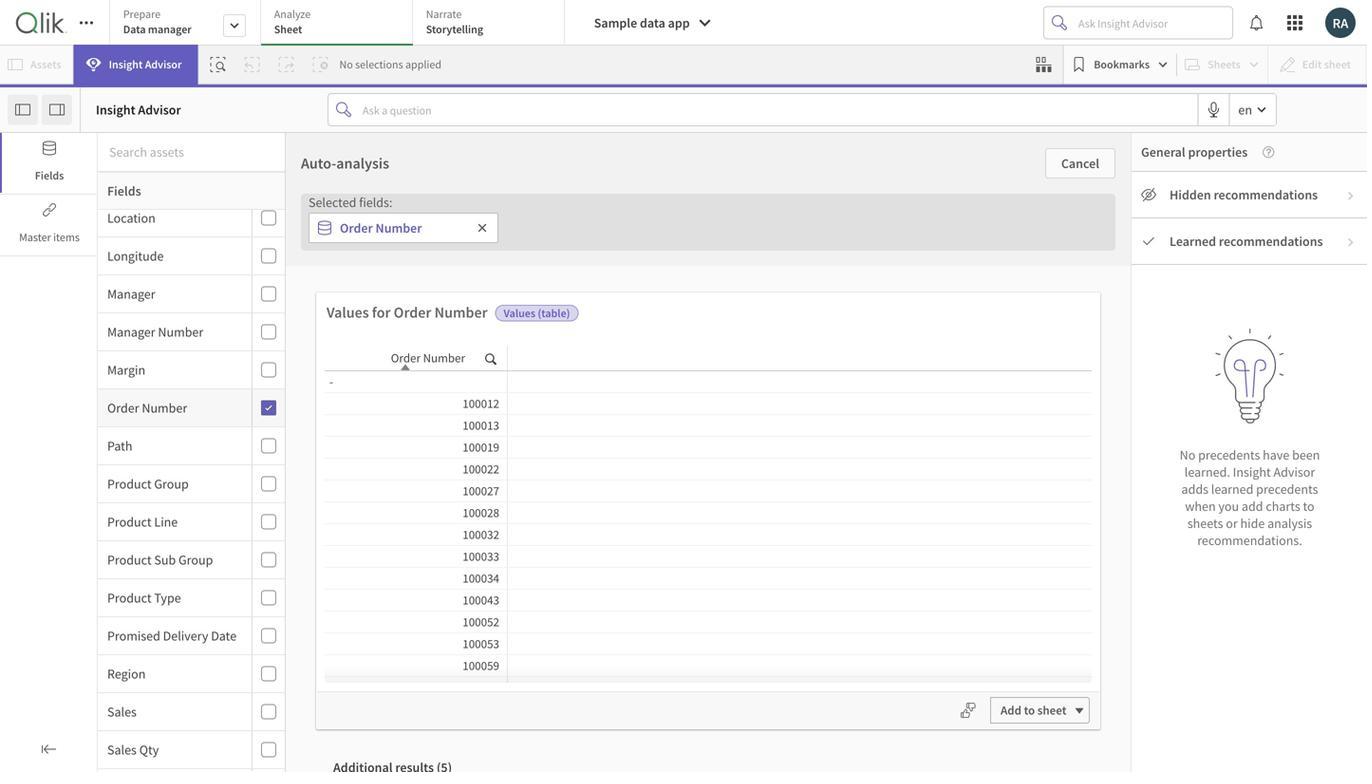 Task type: vqa. For each thing, say whether or not it's contained in the screenshot.
Number
yes



Task type: locate. For each thing, give the bounding box(es) containing it.
number up path button on the left of the page
[[142, 399, 187, 416]]

order down margin
[[107, 399, 139, 416]]

small image inside learned recommendations button
[[1346, 236, 1357, 248]]

edit
[[904, 516, 926, 532]]

0 vertical spatial no
[[339, 57, 353, 72]]

you inside the no precedents have been learned. insight advisor adds learned precedents when you add charts to sheets or hide analysis recommendations.
[[1219, 498, 1239, 515]]

0 vertical spatial sales
[[107, 703, 137, 720]]

or left hide on the right bottom of the page
[[1226, 515, 1238, 532]]

0 horizontal spatial sheet
[[928, 516, 957, 532]]

saved
[[709, 569, 742, 586]]

1 horizontal spatial you
[[473, 540, 493, 557]]

sheet. down any
[[500, 595, 533, 612]]

sheet. down and
[[939, 569, 973, 586]]

master
[[19, 230, 51, 245]]

1 vertical spatial manager
[[107, 323, 155, 340]]

1 vertical spatial order number
[[391, 350, 465, 366]]

line
[[154, 513, 178, 530]]

ask
[[633, 542, 652, 557]]

2 product from the top
[[107, 513, 152, 530]]

0 horizontal spatial the
[[438, 476, 460, 495]]

this left sheet...
[[859, 258, 894, 286]]

new down visualizations
[[913, 569, 936, 586]]

1 vertical spatial for
[[454, 540, 470, 557]]

2 vertical spatial new
[[913, 569, 936, 586]]

find new insights in the data using
[[588, 515, 779, 532]]

values up -
[[327, 303, 369, 322]]

. press space to sort on this column. element
[[508, 346, 1092, 371]]

your inside 'explore your data directly or let qlik generate insights for you with'
[[384, 515, 409, 532]]

the left 100027
[[438, 476, 460, 495]]

1 vertical spatial no
[[1180, 446, 1196, 464]]

1 horizontal spatial this
[[758, 569, 779, 586]]

add to sheet button
[[991, 697, 1090, 724]]

or
[[484, 515, 496, 532], [1226, 515, 1238, 532]]

. inside . any found insights can be saved to this sheet.
[[743, 540, 746, 557]]

product left sub
[[107, 551, 152, 568]]

0 vertical spatial order number
[[340, 219, 422, 236]]

manager up margin
[[107, 323, 155, 340]]

insights down 'generate'
[[344, 595, 387, 612]]

number down fields:
[[376, 219, 422, 236]]

0 horizontal spatial sheet.
[[500, 595, 533, 612]]

1 vertical spatial analysis
[[1268, 515, 1313, 532]]

1 vertical spatial your
[[885, 569, 910, 586]]

search image
[[610, 541, 633, 558]]

1 horizontal spatial sheet.
[[667, 595, 701, 612]]

sheet. inside to start creating visualizations and build your new sheet.
[[939, 569, 973, 586]]

1 horizontal spatial explore
[[386, 476, 435, 495]]

small image
[[1346, 190, 1357, 202], [1346, 236, 1357, 248]]

grid
[[325, 346, 1092, 743]]

search image
[[485, 349, 497, 367]]

manager inside manager menu item
[[107, 285, 155, 302]]

or left let
[[484, 515, 496, 532]]

1 horizontal spatial no
[[1180, 446, 1196, 464]]

1 horizontal spatial or
[[1226, 515, 1238, 532]]

1 horizontal spatial the
[[701, 515, 719, 532]]

small image inside hidden recommendations button
[[1346, 190, 1357, 202]]

started
[[692, 258, 759, 286]]

auto-analysis
[[301, 154, 389, 173]]

2 vertical spatial order number
[[107, 399, 187, 416]]

1 vertical spatial sales
[[107, 741, 137, 758]]

choose an option below to get started adding to this sheet... application
[[0, 0, 1367, 772]]

insight up can
[[654, 542, 689, 557]]

grid inside choose an option below to get started adding to this sheet... application
[[325, 346, 1092, 743]]

to
[[634, 258, 653, 286], [835, 258, 855, 286], [1303, 498, 1315, 515], [972, 515, 984, 532], [744, 569, 756, 586], [462, 595, 474, 612], [1024, 702, 1035, 718]]

choose an option below to get started adding to this sheet...
[[399, 258, 968, 286]]

no up adds
[[1180, 446, 1196, 464]]

1 vertical spatial precedents
[[1257, 481, 1319, 498]]

manager for manager
[[107, 285, 155, 302]]

to left start
[[972, 515, 984, 532]]

1 vertical spatial this
[[758, 569, 779, 586]]

learned recommendations button
[[1132, 218, 1367, 265]]

below
[[571, 258, 629, 286]]

2 vertical spatial this
[[476, 595, 497, 612]]

1 vertical spatial new
[[615, 515, 639, 532]]

2 vertical spatial you
[[390, 595, 410, 612]]

. for question?
[[743, 540, 746, 557]]

hide assets image
[[15, 102, 30, 117]]

order down choose
[[394, 303, 431, 322]]

sales inside "menu item"
[[107, 741, 137, 758]]

for
[[372, 303, 391, 322], [454, 540, 470, 557]]

this
[[859, 258, 894, 286], [758, 569, 779, 586], [476, 595, 497, 612]]

recommendations down hidden recommendations button
[[1219, 233, 1323, 250]]

data left directly
[[412, 515, 437, 532]]

0 vertical spatial explore
[[386, 476, 435, 495]]

2 small image from the top
[[1346, 236, 1357, 248]]

0 vertical spatial this
[[859, 258, 894, 286]]

1 horizontal spatial analysis
[[1268, 515, 1313, 532]]

0 vertical spatial precedents
[[1199, 446, 1261, 464]]

values left (table)
[[504, 306, 536, 321]]

number up the margin button
[[158, 323, 203, 340]]

to up 100052
[[462, 595, 474, 612]]

this inside the . save any insights you discover to this sheet.
[[476, 595, 497, 612]]

your
[[384, 515, 409, 532], [885, 569, 910, 586]]

number left search image
[[423, 350, 465, 366]]

the right in
[[701, 515, 719, 532]]

deselect field image
[[477, 222, 488, 234]]

product line menu item
[[98, 503, 285, 541]]

1 vertical spatial you
[[473, 540, 493, 557]]

selections
[[355, 57, 403, 72]]

1 horizontal spatial .
[[743, 540, 746, 557]]

insights
[[642, 515, 685, 532], [408, 540, 452, 557], [624, 569, 667, 586], [344, 595, 387, 612]]

fields button
[[0, 133, 97, 193], [2, 133, 97, 193], [98, 172, 285, 210]]

order number down fields:
[[340, 219, 422, 236]]

recommendations down "help" icon on the right of page
[[1214, 186, 1318, 203]]

narrate
[[426, 7, 462, 21]]

advisor
[[145, 57, 182, 72], [138, 101, 181, 118], [1274, 464, 1315, 481], [692, 542, 730, 557], [422, 567, 462, 583]]

this up 100052
[[476, 595, 497, 612]]

location button
[[98, 209, 248, 226]]

0 vertical spatial you
[[1219, 498, 1239, 515]]

insight advisor down insight advisor dropdown button
[[96, 101, 181, 118]]

in
[[687, 515, 698, 532]]

sales qty
[[107, 741, 159, 758]]

let
[[498, 515, 513, 532]]

0 vertical spatial small image
[[1346, 190, 1357, 202]]

grid containing order number
[[325, 346, 1092, 743]]

0 horizontal spatial explore
[[340, 515, 382, 532]]

2 horizontal spatial sheet.
[[939, 569, 973, 586]]

0 vertical spatial .
[[743, 540, 746, 557]]

sales
[[107, 703, 137, 720], [107, 741, 137, 758]]

ra
[[1333, 14, 1349, 32]]

option
[[503, 258, 566, 286]]

sheet. inside . any found insights can be saved to this sheet.
[[667, 595, 701, 612]]

edit image
[[882, 515, 904, 532]]

. save any insights you discover to this sheet.
[[344, 566, 533, 612]]

sales for sales qty
[[107, 741, 137, 758]]

no left selections
[[339, 57, 353, 72]]

hidden
[[1170, 186, 1211, 203]]

2 sales from the top
[[107, 741, 137, 758]]

menu
[[98, 199, 285, 772]]

tab list
[[109, 0, 571, 47]]

100053
[[463, 636, 500, 651]]

sheet.
[[939, 569, 973, 586], [500, 595, 533, 612], [667, 595, 701, 612]]

insights inside 'explore your data directly or let qlik generate insights for you with'
[[408, 540, 452, 557]]

data left using
[[722, 515, 746, 532]]

0 vertical spatial manager
[[107, 285, 155, 302]]

analyze sheet
[[274, 7, 311, 37]]

group up product line button
[[154, 475, 189, 492]]

order number inside grid
[[391, 350, 465, 366]]

1 master items button from the left
[[0, 195, 97, 255]]

advisor down "manager"
[[145, 57, 182, 72]]

explore for explore your data directly or let qlik generate insights for you with
[[340, 515, 382, 532]]

0 vertical spatial new
[[907, 476, 934, 495]]

1 horizontal spatial values
[[504, 306, 536, 321]]

advisor down insight advisor dropdown button
[[138, 101, 181, 118]]

your inside to start creating visualizations and build your new sheet.
[[885, 569, 910, 586]]

qty
[[139, 741, 159, 758]]

0 horizontal spatial this
[[476, 595, 497, 612]]

data left app
[[640, 14, 666, 31]]

sample
[[594, 14, 637, 31]]

bookmarks button
[[1068, 49, 1173, 80]]

with
[[496, 540, 520, 557]]

sheet right add
[[1038, 702, 1067, 718]]

explore up 'explore your data directly or let qlik generate insights for you with'
[[386, 476, 435, 495]]

1 vertical spatial explore
[[340, 515, 382, 532]]

. inside the . save any insights you discover to this sheet.
[[474, 566, 478, 583]]

auto-
[[301, 154, 336, 173]]

data
[[640, 14, 666, 31], [463, 476, 492, 495], [412, 515, 437, 532], [722, 515, 746, 532]]

explore your data directly or let qlik generate insights for you with
[[340, 515, 537, 557]]

0 horizontal spatial analysis
[[336, 154, 389, 173]]

2 horizontal spatial you
[[1219, 498, 1239, 515]]

precedents up learned
[[1199, 446, 1261, 464]]

to right saved
[[744, 569, 756, 586]]

1 horizontal spatial your
[[885, 569, 910, 586]]

number inside menu item
[[142, 399, 187, 416]]

precedents
[[1199, 446, 1261, 464], [1257, 481, 1319, 498]]

.
[[743, 540, 746, 557], [474, 566, 478, 583]]

product down path
[[107, 475, 152, 492]]

2 manager from the top
[[107, 323, 155, 340]]

storytelling
[[426, 22, 484, 37]]

1 vertical spatial group
[[179, 551, 213, 568]]

order down values for order number
[[391, 350, 421, 366]]

order number button
[[98, 399, 248, 416]]

product sub group button
[[98, 551, 248, 568]]

0 horizontal spatial values
[[327, 303, 369, 322]]

product left type
[[107, 589, 152, 606]]

cancel
[[1062, 155, 1100, 172]]

sales left qty on the left bottom of the page
[[107, 741, 137, 758]]

1 product from the top
[[107, 475, 152, 492]]

this down any
[[758, 569, 779, 586]]

sales button
[[98, 703, 248, 720]]

sample data app
[[594, 14, 690, 31]]

results tabs tab list
[[318, 745, 467, 772]]

and
[[965, 543, 987, 560]]

1 small image from the top
[[1346, 190, 1357, 202]]

general
[[1141, 143, 1186, 160]]

manager
[[148, 22, 192, 37]]

your down visualizations
[[885, 569, 910, 586]]

your up 'generate'
[[384, 515, 409, 532]]

4 product from the top
[[107, 589, 152, 606]]

1 manager from the top
[[107, 285, 155, 302]]

be
[[693, 569, 706, 586]]

explore inside 'explore your data directly or let qlik generate insights for you with'
[[340, 515, 382, 532]]

values for values (table)
[[504, 306, 536, 321]]

new right create at the bottom of page
[[907, 476, 934, 495]]

order number down margin
[[107, 399, 187, 416]]

order number menu item
[[98, 389, 285, 427]]

to right adding
[[835, 258, 855, 286]]

data inside dropdown button
[[640, 14, 666, 31]]

tab list containing prepare
[[109, 0, 571, 47]]

you left the with
[[473, 540, 493, 557]]

create
[[861, 476, 904, 495]]

you left add
[[1219, 498, 1239, 515]]

en button
[[1230, 94, 1276, 125]]

100062
[[463, 679, 500, 695]]

0 vertical spatial recommendations
[[1214, 186, 1318, 203]]

2 horizontal spatial this
[[859, 258, 894, 286]]

get
[[658, 258, 688, 286]]

new right find
[[615, 515, 639, 532]]

manager number button
[[98, 323, 248, 340]]

recommendations for learned recommendations
[[1219, 233, 1323, 250]]

0 vertical spatial the
[[438, 476, 460, 495]]

adds
[[1182, 481, 1209, 498]]

1 horizontal spatial sheet
[[1038, 702, 1067, 718]]

Ask Insight Advisor text field
[[1075, 8, 1233, 38]]

0 horizontal spatial no
[[339, 57, 353, 72]]

insight advisor up discover
[[383, 567, 462, 583]]

1 sales from the top
[[107, 703, 137, 720]]

product inside menu item
[[107, 589, 152, 606]]

1 vertical spatial small image
[[1346, 236, 1357, 248]]

number
[[376, 219, 422, 236], [435, 303, 488, 322], [158, 323, 203, 340], [423, 350, 465, 366], [142, 399, 187, 416]]

promised delivery date menu item
[[98, 617, 285, 655]]

bookmarks
[[1094, 57, 1150, 72]]

sheet. inside the . save any insights you discover to this sheet.
[[500, 595, 533, 612]]

insight advisor down data
[[109, 57, 182, 72]]

you inside 'explore your data directly or let qlik generate insights for you with'
[[473, 540, 493, 557]]

0 horizontal spatial or
[[484, 515, 496, 532]]

. left save
[[474, 566, 478, 583]]

3 product from the top
[[107, 551, 152, 568]]

analysis up selected fields:
[[336, 154, 389, 173]]

1 vertical spatial .
[[474, 566, 478, 583]]

0 vertical spatial insight advisor
[[109, 57, 182, 72]]

medium image
[[1141, 234, 1157, 249]]

1 horizontal spatial for
[[454, 540, 470, 557]]

data up '100028'
[[463, 476, 492, 495]]

you left discover
[[390, 595, 410, 612]]

order down selected fields:
[[340, 219, 373, 236]]

sheet right edit
[[928, 516, 957, 532]]

to right add
[[1024, 702, 1035, 718]]

1 vertical spatial recommendations
[[1219, 233, 1323, 250]]

sales inside menu item
[[107, 703, 137, 720]]

order number down values for order number
[[391, 350, 465, 366]]

0 horizontal spatial your
[[384, 515, 409, 532]]

product for product line
[[107, 513, 152, 530]]

0 horizontal spatial .
[[474, 566, 478, 583]]

no for no selections applied
[[339, 57, 353, 72]]

creating
[[840, 543, 885, 560]]

to inside to start creating visualizations and build your new sheet.
[[972, 515, 984, 532]]

to inside the . save any insights you discover to this sheet.
[[462, 595, 474, 612]]

start
[[986, 515, 1012, 532]]

. left any
[[743, 540, 746, 557]]

fields
[[35, 168, 64, 183], [107, 182, 141, 199]]

sub
[[154, 551, 176, 568]]

1 vertical spatial the
[[701, 515, 719, 532]]

insight down data
[[109, 57, 143, 72]]

sales down region
[[107, 703, 137, 720]]

group
[[154, 475, 189, 492], [179, 551, 213, 568]]

2 vertical spatial insight advisor
[[383, 567, 462, 583]]

insight up add
[[1233, 464, 1271, 481]]

0 horizontal spatial you
[[390, 595, 410, 612]]

sheet. down can
[[667, 595, 701, 612]]

product left line in the bottom left of the page
[[107, 513, 152, 530]]

0 vertical spatial your
[[384, 515, 409, 532]]

sample data app button
[[579, 8, 724, 38]]

explore up 'generate'
[[340, 515, 382, 532]]

fields up location at the top left of page
[[107, 182, 141, 199]]

advisor up charts
[[1274, 464, 1315, 481]]

group right sub
[[179, 551, 213, 568]]

selected
[[309, 194, 357, 211]]

app
[[668, 14, 690, 31]]

you inside the . save any insights you discover to this sheet.
[[390, 595, 410, 612]]

no for no precedents have been learned. insight advisor adds learned precedents when you add charts to sheets or hide analysis recommendations.
[[1180, 446, 1196, 464]]

manager
[[107, 285, 155, 302], [107, 323, 155, 340]]

hide properties image
[[49, 102, 65, 117]]

0 vertical spatial for
[[372, 303, 391, 322]]

0 horizontal spatial fields
[[35, 168, 64, 183]]

product group
[[107, 475, 189, 492]]

advisor inside the no precedents have been learned. insight advisor adds learned precedents when you add charts to sheets or hide analysis recommendations.
[[1274, 464, 1315, 481]]

product for product type
[[107, 589, 152, 606]]

an
[[475, 258, 499, 286]]

no inside the no precedents have been learned. insight advisor adds learned precedents when you add charts to sheets or hide analysis recommendations.
[[1180, 446, 1196, 464]]

order
[[340, 219, 373, 236], [394, 303, 431, 322], [391, 350, 421, 366], [107, 399, 139, 416]]

values (table)
[[504, 306, 570, 321]]

manager inside manager number menu item
[[107, 323, 155, 340]]

analyze
[[274, 7, 311, 21]]

analysis right hide on the right bottom of the page
[[1268, 515, 1313, 532]]

precedents down have
[[1257, 481, 1319, 498]]

0 horizontal spatial for
[[372, 303, 391, 322]]

fields up master items
[[35, 168, 64, 183]]

new for find
[[615, 515, 639, 532]]

new inside to start creating visualizations and build your new sheet.
[[913, 569, 936, 586]]

insights down ask
[[624, 569, 667, 586]]

menu containing location
[[98, 199, 285, 772]]

product type menu item
[[98, 579, 285, 617]]

to right charts
[[1303, 498, 1315, 515]]

1 vertical spatial sheet
[[1038, 702, 1067, 718]]

insights down directly
[[408, 540, 452, 557]]

location menu item
[[98, 199, 285, 237]]

manager down longitude
[[107, 285, 155, 302]]



Task type: describe. For each thing, give the bounding box(es) containing it.
advisor up discover
[[422, 567, 462, 583]]

help image
[[1248, 146, 1275, 158]]

path button
[[98, 437, 248, 454]]

sheet
[[274, 22, 302, 37]]

insight inside dropdown button
[[109, 57, 143, 72]]

100033
[[463, 548, 500, 564]]

delivery
[[163, 627, 208, 644]]

1 horizontal spatial fields
[[107, 182, 141, 199]]

sheet. for analytics
[[939, 569, 973, 586]]

to inside . any found insights can be saved to this sheet.
[[744, 569, 756, 586]]

advisor up be
[[692, 542, 730, 557]]

found
[[589, 569, 621, 586]]

product group button
[[98, 475, 248, 492]]

margin button
[[98, 361, 248, 378]]

discover
[[413, 595, 460, 612]]

prepare data manager
[[123, 7, 192, 37]]

order inside grid
[[391, 350, 421, 366]]

learned
[[1170, 233, 1217, 250]]

recommendations for hidden recommendations
[[1214, 186, 1318, 203]]

manager number menu item
[[98, 313, 285, 351]]

insights inside the . save any insights you discover to this sheet.
[[344, 595, 387, 612]]

product sub group menu item
[[98, 541, 285, 579]]

no selections applied
[[339, 57, 442, 72]]

sales menu item
[[98, 693, 285, 731]]

sheets
[[1188, 515, 1224, 532]]

(table)
[[538, 306, 570, 321]]

1 vertical spatial insight advisor
[[96, 101, 181, 118]]

path
[[107, 437, 133, 454]]

charts
[[1266, 498, 1301, 515]]

region menu item
[[98, 655, 285, 693]]

cancel button
[[1045, 148, 1116, 179]]

explore for explore the data
[[386, 476, 435, 495]]

number inside grid
[[423, 350, 465, 366]]

to inside button
[[1024, 702, 1035, 718]]

region button
[[98, 665, 248, 682]]

to left get
[[634, 258, 653, 286]]

add to sheet
[[1001, 702, 1067, 718]]

fields:
[[359, 194, 393, 211]]

ra button
[[1326, 8, 1356, 38]]

longitude button
[[98, 247, 248, 264]]

path menu item
[[98, 427, 285, 465]]

Ask a question text field
[[359, 94, 1198, 125]]

hidden recommendations button
[[1132, 172, 1367, 218]]

or inside 'explore your data directly or let qlik generate insights for you with'
[[484, 515, 496, 532]]

0 vertical spatial analysis
[[336, 154, 389, 173]]

to inside the no precedents have been learned. insight advisor adds learned precedents when you add charts to sheets or hide analysis recommendations.
[[1303, 498, 1315, 515]]

margin menu item
[[98, 351, 285, 389]]

data
[[123, 22, 146, 37]]

explore the data
[[386, 476, 492, 495]]

insight advisor button
[[74, 45, 198, 85]]

100034
[[463, 570, 500, 586]]

0 vertical spatial sheet
[[928, 516, 957, 532]]

order inside menu item
[[107, 399, 139, 416]]

for inside 'explore your data directly or let qlik generate insights for you with'
[[454, 540, 470, 557]]

sales qty button
[[98, 741, 248, 758]]

hidden recommendations
[[1170, 186, 1318, 203]]

product line button
[[98, 513, 248, 530]]

view disabled image
[[1141, 187, 1157, 202]]

generate
[[357, 540, 406, 557]]

small image for learned recommendations
[[1346, 236, 1357, 248]]

can
[[670, 569, 690, 586]]

2 master items button from the left
[[2, 195, 97, 255]]

product group menu item
[[98, 465, 285, 503]]

insight down 'generate'
[[383, 567, 420, 583]]

using
[[749, 515, 779, 532]]

data inside 'explore your data directly or let qlik generate insights for you with'
[[412, 515, 437, 532]]

manager button
[[98, 285, 248, 302]]

to start creating visualizations and build your new sheet.
[[840, 515, 1018, 586]]

menu inside choose an option below to get started adding to this sheet... application
[[98, 199, 285, 772]]

items
[[53, 230, 80, 245]]

. for data
[[474, 566, 478, 583]]

100013
[[463, 417, 500, 433]]

sales qty menu item
[[98, 731, 285, 769]]

learned
[[1212, 481, 1254, 498]]

find
[[588, 515, 613, 532]]

100028
[[463, 505, 500, 520]]

region
[[107, 665, 146, 682]]

. any found insights can be saved to this sheet.
[[589, 540, 779, 612]]

type
[[154, 589, 181, 606]]

narrate storytelling
[[426, 7, 484, 37]]

any
[[510, 566, 530, 583]]

create new analytics
[[861, 476, 996, 495]]

0 vertical spatial group
[[154, 475, 189, 492]]

100043
[[463, 592, 500, 608]]

have
[[1263, 446, 1290, 464]]

recommendations.
[[1198, 532, 1303, 549]]

location
[[107, 209, 156, 226]]

Search assets text field
[[98, 135, 285, 169]]

100032
[[463, 527, 500, 542]]

directly
[[440, 515, 481, 532]]

qlik
[[515, 515, 537, 532]]

add
[[1242, 498, 1264, 515]]

choose
[[399, 258, 470, 286]]

smart search image
[[210, 57, 226, 72]]

selections tool image
[[1036, 57, 1052, 72]]

100059
[[463, 658, 500, 673]]

insight advisor inside dropdown button
[[109, 57, 182, 72]]

manager for manager number
[[107, 323, 155, 340]]

number down an
[[435, 303, 488, 322]]

insights inside . any found insights can be saved to this sheet.
[[624, 569, 667, 586]]

-
[[330, 374, 333, 389]]

sheet. for data
[[500, 595, 533, 612]]

this inside . any found insights can be saved to this sheet.
[[758, 569, 779, 586]]

product for product group
[[107, 475, 152, 492]]

general properties
[[1141, 143, 1248, 160]]

insight down insight advisor dropdown button
[[96, 101, 135, 118]]

been
[[1293, 446, 1320, 464]]

promised delivery date
[[107, 627, 237, 644]]

applied
[[405, 57, 442, 72]]

selected fields:
[[309, 194, 393, 211]]

values for values for order number
[[327, 303, 369, 322]]

order number inside menu item
[[107, 399, 187, 416]]

ask insight advisor
[[633, 542, 730, 557]]

longitude menu item
[[98, 237, 285, 275]]

small image for hidden recommendations
[[1346, 190, 1357, 202]]

any
[[749, 540, 769, 557]]

sales for sales
[[107, 703, 137, 720]]

advisor inside dropdown button
[[145, 57, 182, 72]]

product line
[[107, 513, 178, 530]]

master items
[[19, 230, 80, 245]]

new for create
[[907, 476, 934, 495]]

insights left in
[[642, 515, 685, 532]]

analytics
[[937, 476, 996, 495]]

use
[[846, 515, 869, 532]]

product for product sub group
[[107, 551, 152, 568]]

or inside the no precedents have been learned. insight advisor adds learned precedents when you add charts to sheets or hide analysis recommendations.
[[1226, 515, 1238, 532]]

no precedents have been learned. insight advisor adds learned precedents when you add charts to sheets or hide analysis recommendations.
[[1180, 446, 1320, 549]]

when
[[1186, 498, 1216, 515]]

sheet inside button
[[1038, 702, 1067, 718]]

manager number
[[107, 323, 203, 340]]

product type button
[[98, 589, 248, 606]]

number inside menu item
[[158, 323, 203, 340]]

insight inside the no precedents have been learned. insight advisor adds learned precedents when you add charts to sheets or hide analysis recommendations.
[[1233, 464, 1271, 481]]

manager menu item
[[98, 275, 285, 313]]

date
[[211, 627, 237, 644]]

analysis inside the no precedents have been learned. insight advisor adds learned precedents when you add charts to sheets or hide analysis recommendations.
[[1268, 515, 1313, 532]]

100027
[[463, 483, 500, 499]]



